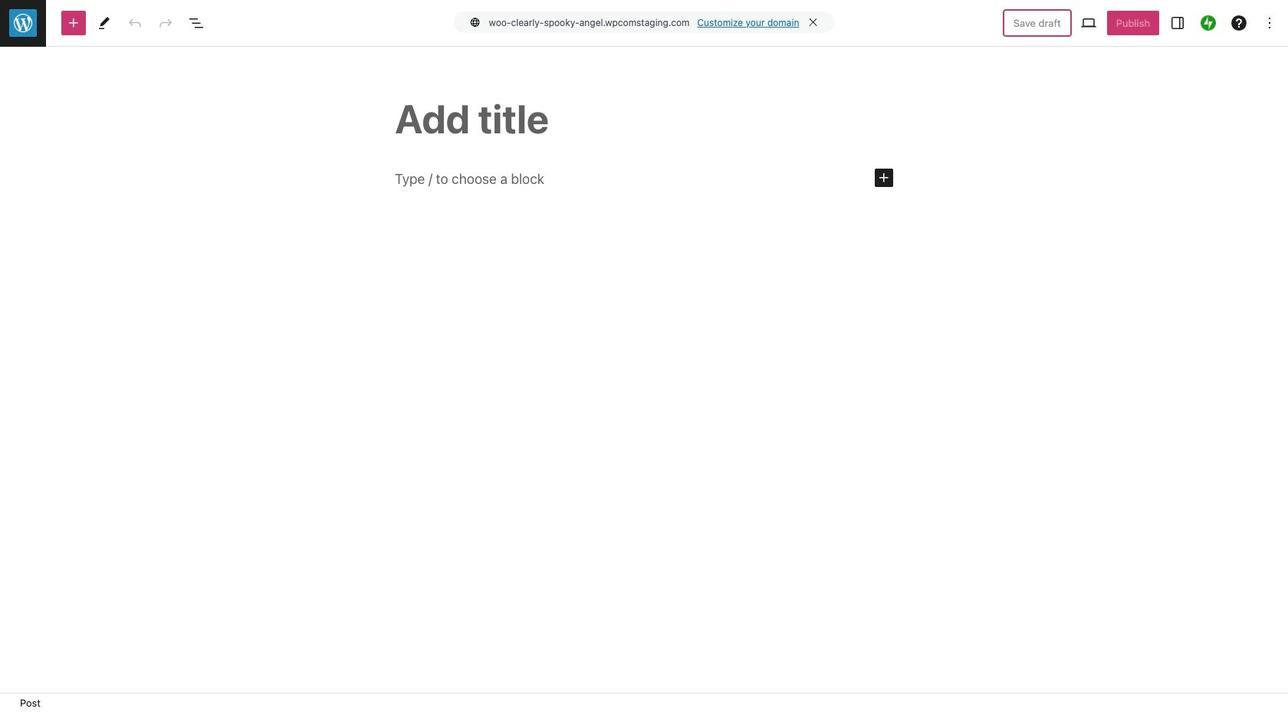 Task type: locate. For each thing, give the bounding box(es) containing it.
jetpack image
[[1201, 15, 1216, 31]]

document overview image
[[187, 14, 205, 32]]

help image
[[1230, 14, 1248, 32]]

toggle block inserter image
[[64, 14, 83, 32]]



Task type: describe. For each thing, give the bounding box(es) containing it.
tools image
[[95, 14, 113, 32]]

options image
[[1261, 14, 1279, 32]]

undo image
[[126, 14, 144, 32]]

view image
[[1079, 14, 1098, 32]]

settings image
[[1169, 14, 1187, 32]]

redo image
[[156, 14, 175, 32]]

editor content region
[[0, 47, 1288, 693]]



Task type: vqa. For each thing, say whether or not it's contained in the screenshot.
Undo icon
yes



